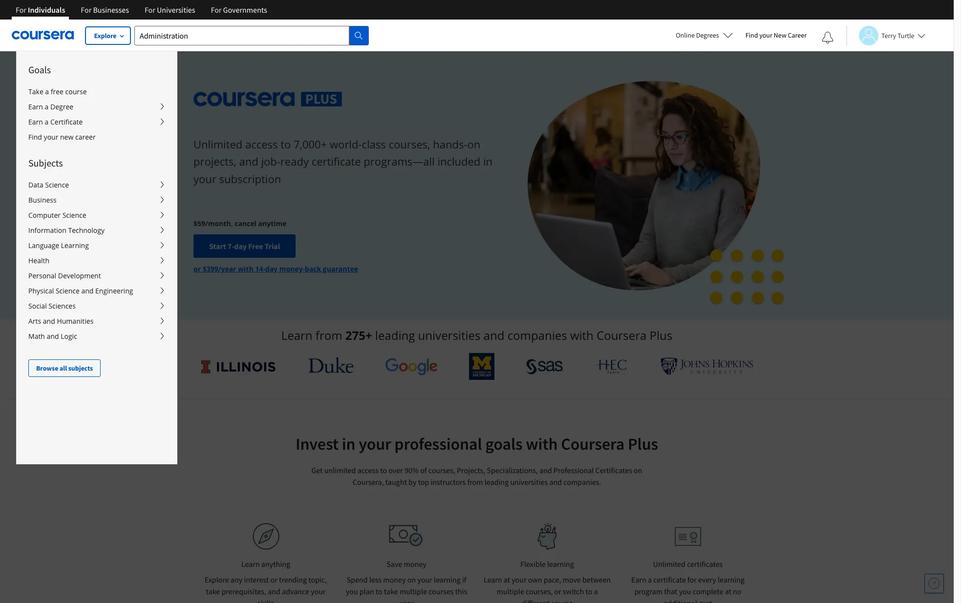 Task type: vqa. For each thing, say whether or not it's contained in the screenshot.


Task type: locate. For each thing, give the bounding box(es) containing it.
earn down earn a degree
[[28, 117, 43, 127]]

unlimited for unlimited access to 7,000+ world-class courses, hands-on projects, and job-ready certificate programs—all included in your subscription
[[194, 137, 243, 152]]

2 vertical spatial learn
[[484, 575, 502, 585]]

certificate inside earn a certificate for every learning program that you complete at no additional cost
[[654, 575, 686, 585]]

1 vertical spatial find
[[28, 133, 42, 142]]

or down anything
[[271, 575, 278, 585]]

2 vertical spatial or
[[555, 587, 562, 597]]

money down save
[[383, 575, 406, 585]]

1 vertical spatial universities
[[511, 478, 548, 487]]

logic
[[61, 332, 77, 341]]

1 vertical spatial science
[[62, 211, 86, 220]]

show notifications image
[[822, 32, 834, 44]]

2 multiple from the left
[[497, 587, 525, 597]]

1 vertical spatial on
[[634, 466, 643, 476]]

1 vertical spatial unlimited
[[654, 560, 686, 570]]

a for free
[[45, 87, 49, 96]]

goals
[[486, 434, 523, 455]]

1 horizontal spatial leading
[[485, 478, 509, 487]]

cancel
[[235, 219, 257, 228]]

a down between at bottom right
[[594, 587, 598, 597]]

take left prerequisites,
[[206, 587, 220, 597]]

1 multiple from the left
[[400, 587, 427, 597]]

included
[[438, 154, 481, 169]]

3 for from the left
[[145, 5, 155, 15]]

browse all subjects
[[36, 364, 93, 373]]

leading up google "image"
[[375, 328, 415, 344]]

courses, up instructors
[[429, 466, 456, 476]]

a down earn a degree
[[45, 117, 49, 127]]

learn
[[282, 328, 313, 344], [242, 560, 260, 570], [484, 575, 502, 585]]

money right save
[[404, 560, 427, 570]]

sas image
[[527, 359, 564, 375]]

4 for from the left
[[211, 5, 222, 15]]

universities up university of michigan image
[[418, 328, 481, 344]]

money-
[[280, 265, 305, 274]]

your down topic,
[[311, 587, 326, 597]]

arts and humanities button
[[17, 314, 177, 329]]

1 you from the left
[[346, 587, 358, 597]]

leading inside get unlimited access to over 90% of courses, projects, specializations, and professional certificates on coursera, taught by top instructors from leading universities and companies.
[[485, 478, 509, 487]]

2 horizontal spatial learn
[[484, 575, 502, 585]]

1 horizontal spatial with
[[526, 434, 558, 455]]

in right included
[[484, 154, 493, 169]]

1 horizontal spatial or
[[271, 575, 278, 585]]

1 horizontal spatial access
[[358, 466, 379, 476]]

science up the 'information technology'
[[62, 211, 86, 220]]

access inside unlimited access to 7,000+ world-class courses, hands-on projects, and job-ready certificate programs—all included in your subscription
[[245, 137, 278, 152]]

a inside earn a certificate for every learning program that you complete at no additional cost
[[648, 575, 652, 585]]

0 horizontal spatial at
[[504, 575, 510, 585]]

start 7-day free trial
[[209, 242, 280, 251]]

a inside earn a degree dropdown button
[[45, 102, 49, 111]]

0 horizontal spatial certificate
[[312, 154, 361, 169]]

google image
[[385, 358, 438, 376]]

learning inside earn a certificate for every learning program that you complete at no additional cost
[[718, 575, 745, 585]]

unlimited inside unlimited access to 7,000+ world-class courses, hands-on projects, and job-ready certificate programs—all included in your subscription
[[194, 137, 243, 152]]

unlimited access to 7,000+ world-class courses, hands-on projects, and job-ready certificate programs—all included in your subscription
[[194, 137, 493, 186]]

1 vertical spatial coursera
[[561, 434, 625, 455]]

What do you want to learn? text field
[[134, 26, 350, 45]]

at left no
[[725, 587, 732, 597]]

1 vertical spatial explore
[[205, 575, 229, 585]]

coursera,
[[353, 478, 384, 487]]

learning up pace,
[[548, 560, 574, 570]]

1 vertical spatial learn
[[242, 560, 260, 570]]

on right certificates
[[634, 466, 643, 476]]

0 horizontal spatial unlimited
[[194, 137, 243, 152]]

explore down for businesses on the left
[[94, 31, 117, 40]]

your left own
[[512, 575, 527, 585]]

1 vertical spatial course
[[552, 599, 573, 604]]

on down 'save money'
[[408, 575, 416, 585]]

for left businesses
[[81, 5, 92, 15]]

day left free
[[234, 242, 247, 251]]

courses, inside unlimited access to 7,000+ world-class courses, hands-on projects, and job-ready certificate programs—all included in your subscription
[[389, 137, 430, 152]]

leading down the specializations,
[[485, 478, 509, 487]]

0 vertical spatial universities
[[418, 328, 481, 344]]

2 vertical spatial science
[[56, 287, 80, 296]]

coursera
[[597, 328, 647, 344], [561, 434, 625, 455]]

and inside explore any interest or trending topic, take prerequisites, and advance your skills
[[268, 587, 281, 597]]

anytime
[[258, 219, 287, 228]]

or down pace,
[[555, 587, 562, 597]]

for individuals
[[16, 5, 65, 15]]

your
[[760, 31, 773, 40], [44, 133, 58, 142], [194, 171, 217, 186], [359, 434, 391, 455], [418, 575, 433, 585], [512, 575, 527, 585], [311, 587, 326, 597]]

0 vertical spatial unlimited
[[194, 137, 243, 152]]

unlimited
[[194, 137, 243, 152], [654, 560, 686, 570]]

multiple inside spend less money on your learning if you plan to take multiple courses this year
[[400, 587, 427, 597]]

degree
[[50, 102, 73, 111]]

earn inside popup button
[[28, 117, 43, 127]]

1 for from the left
[[16, 5, 26, 15]]

your down projects,
[[194, 171, 217, 186]]

0 horizontal spatial on
[[408, 575, 416, 585]]

0 vertical spatial access
[[245, 137, 278, 152]]

0 vertical spatial in
[[484, 154, 493, 169]]

0 vertical spatial or
[[194, 265, 201, 274]]

learn right if
[[484, 575, 502, 585]]

earn a degree
[[28, 102, 73, 111]]

science down personal development
[[56, 287, 80, 296]]

0 vertical spatial certificate
[[312, 154, 361, 169]]

learning inside spend less money on your learning if you plan to take multiple courses this year
[[434, 575, 461, 585]]

personal
[[28, 271, 56, 281]]

learn from 275+ leading universities and companies with coursera plus
[[282, 328, 673, 344]]

1 horizontal spatial on
[[468, 137, 481, 152]]

0 vertical spatial learn
[[282, 328, 313, 344]]

new
[[774, 31, 787, 40]]

a for certificate
[[648, 575, 652, 585]]

if
[[462, 575, 467, 585]]

at left own
[[504, 575, 510, 585]]

take right "plan"
[[384, 587, 398, 597]]

learning up no
[[718, 575, 745, 585]]

coursera up "hec paris" "image"
[[597, 328, 647, 344]]

your up courses
[[418, 575, 433, 585]]

courses, up different
[[526, 587, 553, 597]]

0 horizontal spatial leading
[[375, 328, 415, 344]]

0 vertical spatial science
[[45, 180, 69, 190]]

year
[[400, 599, 414, 604]]

/year
[[218, 265, 236, 274]]

0 vertical spatial explore
[[94, 31, 117, 40]]

learning up courses
[[434, 575, 461, 585]]

of
[[421, 466, 427, 476]]

access up job-
[[245, 137, 278, 152]]

access inside get unlimited access to over 90% of courses, projects, specializations, and professional certificates on coursera, taught by top instructors from leading universities and companies.
[[358, 466, 379, 476]]

multiple inside learn at your own pace, move between multiple courses, or switch to a different course
[[497, 587, 525, 597]]

start
[[209, 242, 226, 251]]

0 vertical spatial find
[[746, 31, 759, 40]]

certificates
[[688, 560, 723, 570]]

science for computer
[[62, 211, 86, 220]]

0 horizontal spatial learn
[[242, 560, 260, 570]]

earn inside earn a certificate for every learning program that you complete at no additional cost
[[632, 575, 647, 585]]

0 vertical spatial plus
[[650, 328, 673, 344]]

and down professional
[[550, 478, 562, 487]]

find down earn a certificate
[[28, 133, 42, 142]]

unlimited for unlimited certificates
[[654, 560, 686, 570]]

course down switch
[[552, 599, 573, 604]]

access
[[245, 137, 278, 152], [358, 466, 379, 476]]

plan
[[360, 587, 374, 597]]

explore any interest or trending topic, take prerequisites, and advance your skills
[[205, 575, 327, 604]]

universities down the specializations,
[[511, 478, 548, 487]]

on up included
[[468, 137, 481, 152]]

find your new career
[[28, 133, 96, 142]]

a
[[45, 87, 49, 96], [45, 102, 49, 111], [45, 117, 49, 127], [648, 575, 652, 585], [594, 587, 598, 597]]

save
[[387, 560, 403, 570]]

and down development
[[81, 287, 94, 296]]

business button
[[17, 193, 177, 208]]

career
[[788, 31, 807, 40]]

to left the over
[[380, 466, 387, 476]]

on inside get unlimited access to over 90% of courses, projects, specializations, and professional certificates on coursera, taught by top instructors from leading universities and companies.
[[634, 466, 643, 476]]

1 vertical spatial at
[[725, 587, 732, 597]]

1 horizontal spatial day
[[265, 265, 278, 274]]

banner navigation
[[8, 0, 275, 27]]

multiple up year
[[400, 587, 427, 597]]

unlimited up projects,
[[194, 137, 243, 152]]

1 vertical spatial access
[[358, 466, 379, 476]]

access up coursera,
[[358, 466, 379, 476]]

0 horizontal spatial explore
[[94, 31, 117, 40]]

1 vertical spatial earn
[[28, 117, 43, 127]]

learn anything
[[242, 560, 290, 570]]

with right companies on the bottom
[[571, 328, 594, 344]]

from left 275+
[[316, 328, 343, 344]]

1 vertical spatial day
[[265, 265, 278, 274]]

1 horizontal spatial from
[[468, 478, 483, 487]]

None search field
[[134, 26, 369, 45]]

0 horizontal spatial with
[[238, 265, 254, 274]]

earn a certificate button
[[17, 114, 177, 130]]

learn for learn at your own pace, move between multiple courses, or switch to a different course
[[484, 575, 502, 585]]

menu item
[[177, 51, 636, 604]]

earn up program
[[632, 575, 647, 585]]

1 horizontal spatial you
[[679, 587, 692, 597]]

math
[[28, 332, 45, 341]]

with left 14-
[[238, 265, 254, 274]]

1 horizontal spatial certificate
[[654, 575, 686, 585]]

2 horizontal spatial learning
[[718, 575, 745, 585]]

flexible learning image
[[531, 524, 564, 551]]

explore inside explore popup button
[[94, 31, 117, 40]]

day left money-
[[265, 265, 278, 274]]

physical science and engineering button
[[17, 284, 177, 299]]

0 horizontal spatial course
[[65, 87, 87, 96]]

development
[[58, 271, 101, 281]]

switch
[[563, 587, 584, 597]]

1 vertical spatial in
[[342, 434, 356, 455]]

take a free course
[[28, 87, 87, 96]]

0 vertical spatial day
[[234, 242, 247, 251]]

1 horizontal spatial take
[[384, 587, 398, 597]]

personal development
[[28, 271, 101, 281]]

career
[[75, 133, 96, 142]]

save money
[[387, 560, 427, 570]]

money
[[404, 560, 427, 570], [383, 575, 406, 585]]

day
[[234, 242, 247, 251], [265, 265, 278, 274]]

course inside explore menu element
[[65, 87, 87, 96]]

coursera plus image
[[194, 92, 342, 106]]

2 vertical spatial on
[[408, 575, 416, 585]]

in up unlimited
[[342, 434, 356, 455]]

help center image
[[929, 578, 941, 590]]

course right free
[[65, 87, 87, 96]]

2 for from the left
[[81, 5, 92, 15]]

earn down take
[[28, 102, 43, 111]]

1 vertical spatial leading
[[485, 478, 509, 487]]

0 vertical spatial at
[[504, 575, 510, 585]]

to up the ready at the top left
[[281, 137, 291, 152]]

university of michigan image
[[470, 354, 495, 380]]

0 horizontal spatial from
[[316, 328, 343, 344]]

from down 'projects,'
[[468, 478, 483, 487]]

1 horizontal spatial find
[[746, 31, 759, 40]]

1 vertical spatial money
[[383, 575, 406, 585]]

0 vertical spatial from
[[316, 328, 343, 344]]

johns hopkins university image
[[661, 358, 754, 376]]

/month,
[[205, 219, 233, 228]]

1 horizontal spatial in
[[484, 154, 493, 169]]

new
[[60, 133, 74, 142]]

degrees
[[697, 31, 720, 40]]

1 horizontal spatial course
[[552, 599, 573, 604]]

for left the universities
[[145, 5, 155, 15]]

0 vertical spatial on
[[468, 137, 481, 152]]

0 horizontal spatial in
[[342, 434, 356, 455]]

a inside earn a certificate popup button
[[45, 117, 49, 127]]

a up program
[[648, 575, 652, 585]]

2 vertical spatial earn
[[632, 575, 647, 585]]

multiple up different
[[497, 587, 525, 597]]

back
[[305, 265, 321, 274]]

2 horizontal spatial or
[[555, 587, 562, 597]]

unlimited up that
[[654, 560, 686, 570]]

0 vertical spatial course
[[65, 87, 87, 96]]

coursera up professional
[[561, 434, 625, 455]]

science up business
[[45, 180, 69, 190]]

companies.
[[564, 478, 602, 487]]

data science button
[[17, 177, 177, 193]]

group containing goals
[[16, 51, 636, 604]]

1 horizontal spatial universities
[[511, 478, 548, 487]]

or left $399
[[194, 265, 201, 274]]

to right "plan"
[[376, 587, 383, 597]]

2 vertical spatial with
[[526, 434, 558, 455]]

2 horizontal spatial with
[[571, 328, 594, 344]]

explore inside explore any interest or trending topic, take prerequisites, and advance your skills
[[205, 575, 229, 585]]

for
[[688, 575, 697, 585]]

learn up interest
[[242, 560, 260, 570]]

explore left any
[[205, 575, 229, 585]]

with
[[238, 265, 254, 274], [571, 328, 594, 344], [526, 434, 558, 455]]

courses, inside learn at your own pace, move between multiple courses, or switch to a different course
[[526, 587, 553, 597]]

earn inside dropdown button
[[28, 102, 43, 111]]

and up university of michigan image
[[484, 328, 505, 344]]

1 take from the left
[[206, 587, 220, 597]]

you down spend
[[346, 587, 358, 597]]

group
[[16, 51, 636, 604]]

1 vertical spatial with
[[571, 328, 594, 344]]

complete
[[693, 587, 724, 597]]

learn inside learn at your own pace, move between multiple courses, or switch to a different course
[[484, 575, 502, 585]]

to
[[281, 137, 291, 152], [380, 466, 387, 476], [376, 587, 383, 597], [586, 587, 593, 597]]

7-
[[228, 242, 234, 251]]

2 you from the left
[[679, 587, 692, 597]]

1 vertical spatial certificate
[[654, 575, 686, 585]]

computer
[[28, 211, 61, 220]]

online
[[676, 31, 695, 40]]

1 vertical spatial from
[[468, 478, 483, 487]]

and right the arts
[[43, 317, 55, 326]]

with right goals
[[526, 434, 558, 455]]

$59
[[194, 219, 205, 228]]

business
[[28, 196, 57, 205]]

money inside spend less money on your learning if you plan to take multiple courses this year
[[383, 575, 406, 585]]

day inside button
[[234, 242, 247, 251]]

0 vertical spatial courses,
[[389, 137, 430, 152]]

2 horizontal spatial on
[[634, 466, 643, 476]]

individuals
[[28, 5, 65, 15]]

universities
[[418, 328, 481, 344], [511, 478, 548, 487]]

you up additional
[[679, 587, 692, 597]]

0 horizontal spatial multiple
[[400, 587, 427, 597]]

0 vertical spatial earn
[[28, 102, 43, 111]]

for left individuals
[[16, 5, 26, 15]]

certificate down "world-"
[[312, 154, 361, 169]]

take a free course link
[[17, 84, 177, 99]]

certificate up that
[[654, 575, 686, 585]]

1 horizontal spatial explore
[[205, 575, 229, 585]]

learn up duke university image
[[282, 328, 313, 344]]

find inside find your new career link
[[28, 133, 42, 142]]

a left degree on the left top of the page
[[45, 102, 49, 111]]

your left the new
[[760, 31, 773, 40]]

or inside learn at your own pace, move between multiple courses, or switch to a different course
[[555, 587, 562, 597]]

science inside dropdown button
[[56, 287, 80, 296]]

and up skills
[[268, 587, 281, 597]]

topic,
[[309, 575, 327, 585]]

0 horizontal spatial take
[[206, 587, 220, 597]]

0 vertical spatial leading
[[375, 328, 415, 344]]

0 horizontal spatial day
[[234, 242, 247, 251]]

0 horizontal spatial you
[[346, 587, 358, 597]]

2 vertical spatial courses,
[[526, 587, 553, 597]]

prerequisites,
[[222, 587, 266, 597]]

0 horizontal spatial learning
[[434, 575, 461, 585]]

1 vertical spatial courses,
[[429, 466, 456, 476]]

you inside earn a certificate for every learning program that you complete at no additional cost
[[679, 587, 692, 597]]

find inside find your new career link
[[746, 31, 759, 40]]

that
[[665, 587, 678, 597]]

courses, up programs—all on the left of page
[[389, 137, 430, 152]]

find left the new
[[746, 31, 759, 40]]

1 horizontal spatial at
[[725, 587, 732, 597]]

certificate
[[50, 117, 83, 127]]

0 horizontal spatial find
[[28, 133, 42, 142]]

1 horizontal spatial unlimited
[[654, 560, 686, 570]]

0 horizontal spatial access
[[245, 137, 278, 152]]

to down between at bottom right
[[586, 587, 593, 597]]

university of illinois at urbana-champaign image
[[200, 359, 277, 375]]

in inside unlimited access to 7,000+ world-class courses, hands-on projects, and job-ready certificate programs—all included in your subscription
[[484, 154, 493, 169]]

1 horizontal spatial multiple
[[497, 587, 525, 597]]

at inside learn at your own pace, move between multiple courses, or switch to a different course
[[504, 575, 510, 585]]

a left free
[[45, 87, 49, 96]]

2 take from the left
[[384, 587, 398, 597]]

subjects
[[68, 364, 93, 373]]

and up subscription
[[239, 154, 259, 169]]

1 horizontal spatial learn
[[282, 328, 313, 344]]

earn a degree button
[[17, 99, 177, 114]]

for for universities
[[145, 5, 155, 15]]

a inside take a free course link
[[45, 87, 49, 96]]

for left governments
[[211, 5, 222, 15]]

0 vertical spatial with
[[238, 265, 254, 274]]

or $399 /year with 14-day money-back guarantee
[[194, 265, 358, 274]]

different
[[522, 599, 550, 604]]

your left new on the top left
[[44, 133, 58, 142]]

1 vertical spatial or
[[271, 575, 278, 585]]

science
[[45, 180, 69, 190], [62, 211, 86, 220], [56, 287, 80, 296]]



Task type: describe. For each thing, give the bounding box(es) containing it.
arts and humanities
[[28, 317, 94, 326]]

all
[[60, 364, 67, 373]]

on inside spend less money on your learning if you plan to take multiple courses this year
[[408, 575, 416, 585]]

arts
[[28, 317, 41, 326]]

and left professional
[[540, 466, 552, 476]]

your inside unlimited access to 7,000+ world-class courses, hands-on projects, and job-ready certificate programs—all included in your subscription
[[194, 171, 217, 186]]

to inside unlimited access to 7,000+ world-class courses, hands-on projects, and job-ready certificate programs—all included in your subscription
[[281, 137, 291, 152]]

online degrees button
[[669, 24, 741, 46]]

terry turtle
[[882, 31, 915, 40]]

physical science and engineering
[[28, 287, 133, 296]]

explore for explore
[[94, 31, 117, 40]]

find for find your new career
[[746, 31, 759, 40]]

additional
[[664, 599, 698, 604]]

find your new career
[[746, 31, 807, 40]]

subjects
[[28, 157, 63, 169]]

your inside learn at your own pace, move between multiple courses, or switch to a different course
[[512, 575, 527, 585]]

learning for earn a certificate for every learning program that you complete at no additional cost
[[718, 575, 745, 585]]

7,000+
[[294, 137, 327, 152]]

for for individuals
[[16, 5, 26, 15]]

engineering
[[95, 287, 133, 296]]

take inside spend less money on your learning if you plan to take multiple courses this year
[[384, 587, 398, 597]]

spend
[[347, 575, 368, 585]]

businesses
[[93, 5, 129, 15]]

by
[[409, 478, 417, 487]]

and inside popup button
[[43, 317, 55, 326]]

earn for earn a certificate for every learning program that you complete at no additional cost
[[632, 575, 647, 585]]

learning for spend less money on your learning if you plan to take multiple courses this year
[[434, 575, 461, 585]]

your inside explore any interest or trending topic, take prerequisites, and advance your skills
[[311, 587, 326, 597]]

take
[[28, 87, 43, 96]]

over
[[389, 466, 403, 476]]

earn for earn a certificate
[[28, 117, 43, 127]]

for for businesses
[[81, 5, 92, 15]]

professional
[[395, 434, 482, 455]]

$59 /month, cancel anytime
[[194, 219, 287, 228]]

your inside explore menu element
[[44, 133, 58, 142]]

health
[[28, 256, 49, 265]]

pace,
[[544, 575, 562, 585]]

a for degree
[[45, 102, 49, 111]]

program
[[635, 587, 663, 597]]

learn anything image
[[253, 524, 279, 551]]

0 horizontal spatial or
[[194, 265, 201, 274]]

to inside get unlimited access to over 90% of courses, projects, specializations, and professional certificates on coursera, taught by top instructors from leading universities and companies.
[[380, 466, 387, 476]]

universities inside get unlimited access to over 90% of courses, projects, specializations, and professional certificates on coursera, taught by top instructors from leading universities and companies.
[[511, 478, 548, 487]]

free
[[248, 242, 263, 251]]

language learning button
[[17, 238, 177, 253]]

hec paris image
[[595, 357, 629, 377]]

advance
[[282, 587, 309, 597]]

and left logic
[[47, 332, 59, 341]]

social sciences button
[[17, 299, 177, 314]]

skills
[[258, 599, 274, 604]]

earn for earn a degree
[[28, 102, 43, 111]]

guarantee
[[323, 265, 358, 274]]

certificates
[[596, 466, 633, 476]]

find your new career link
[[17, 130, 177, 145]]

anything
[[262, 560, 290, 570]]

language learning
[[28, 241, 89, 250]]

data
[[28, 180, 43, 190]]

on inside unlimited access to 7,000+ world-class courses, hands-on projects, and job-ready certificate programs—all included in your subscription
[[468, 137, 481, 152]]

cost
[[699, 599, 713, 604]]

math and logic
[[28, 332, 77, 341]]

a inside learn at your own pace, move between multiple courses, or switch to a different course
[[594, 587, 598, 597]]

own
[[528, 575, 543, 585]]

courses, inside get unlimited access to over 90% of courses, projects, specializations, and professional certificates on coursera, taught by top instructors from leading universities and companies.
[[429, 466, 456, 476]]

flexible
[[521, 560, 546, 570]]

language
[[28, 241, 59, 250]]

your inside spend less money on your learning if you plan to take multiple courses this year
[[418, 575, 433, 585]]

your up the over
[[359, 434, 391, 455]]

to inside learn at your own pace, move between multiple courses, or switch to a different course
[[586, 587, 593, 597]]

top
[[418, 478, 429, 487]]

coursera image
[[12, 28, 74, 43]]

turtle
[[898, 31, 915, 40]]

find for find your new career
[[28, 133, 42, 142]]

explore for explore any interest or trending topic, take prerequisites, and advance your skills
[[205, 575, 229, 585]]

at inside earn a certificate for every learning program that you complete at no additional cost
[[725, 587, 732, 597]]

for governments
[[211, 5, 267, 15]]

science for physical
[[56, 287, 80, 296]]

you inside spend less money on your learning if you plan to take multiple courses this year
[[346, 587, 358, 597]]

1 horizontal spatial learning
[[548, 560, 574, 570]]

computer science button
[[17, 208, 177, 223]]

and inside unlimited access to 7,000+ world-class courses, hands-on projects, and job-ready certificate programs—all included in your subscription
[[239, 154, 259, 169]]

learn for learn anything
[[242, 560, 260, 570]]

from inside get unlimited access to over 90% of courses, projects, specializations, and professional certificates on coursera, taught by top instructors from leading universities and companies.
[[468, 478, 483, 487]]

this
[[455, 587, 468, 597]]

save money image
[[389, 526, 424, 549]]

math and logic button
[[17, 329, 177, 344]]

governments
[[223, 5, 267, 15]]

trending
[[279, 575, 307, 585]]

duke university image
[[308, 358, 354, 374]]

projects,
[[457, 466, 486, 476]]

any
[[231, 575, 243, 585]]

0 horizontal spatial universities
[[418, 328, 481, 344]]

learn for learn from 275+ leading universities and companies with coursera plus
[[282, 328, 313, 344]]

1 vertical spatial plus
[[628, 434, 659, 455]]

between
[[583, 575, 611, 585]]

explore menu element
[[17, 51, 177, 377]]

specializations,
[[487, 466, 538, 476]]

find your new career link
[[741, 29, 812, 42]]

class
[[362, 137, 386, 152]]

for businesses
[[81, 5, 129, 15]]

or inside explore any interest or trending topic, take prerequisites, and advance your skills
[[271, 575, 278, 585]]

companies
[[508, 328, 567, 344]]

world-
[[330, 137, 362, 152]]

invest in your professional goals with coursera plus
[[296, 434, 659, 455]]

projects,
[[194, 154, 237, 169]]

courses
[[429, 587, 454, 597]]

science for data
[[45, 180, 69, 190]]

browse
[[36, 364, 58, 373]]

physical
[[28, 287, 54, 296]]

to inside spend less money on your learning if you plan to take multiple courses this year
[[376, 587, 383, 597]]

take inside explore any interest or trending topic, take prerequisites, and advance your skills
[[206, 587, 220, 597]]

earn a certificate for every learning program that you complete at no additional cost
[[632, 575, 745, 604]]

earn a certificate
[[28, 117, 83, 127]]

no
[[733, 587, 742, 597]]

spend less money on your learning if you plan to take multiple courses this year
[[346, 575, 468, 604]]

health button
[[17, 253, 177, 268]]

move
[[563, 575, 581, 585]]

course inside learn at your own pace, move between multiple courses, or switch to a different course
[[552, 599, 573, 604]]

275+
[[346, 328, 372, 344]]

ready
[[281, 154, 309, 169]]

every
[[699, 575, 717, 585]]

social
[[28, 302, 47, 311]]

unlimited certificates
[[654, 560, 723, 570]]

for universities
[[145, 5, 195, 15]]

a for certificate
[[45, 117, 49, 127]]

trial
[[265, 242, 280, 251]]

technology
[[68, 226, 105, 235]]

hands-
[[433, 137, 468, 152]]

0 vertical spatial coursera
[[597, 328, 647, 344]]

professional
[[554, 466, 594, 476]]

certificate inside unlimited access to 7,000+ world-class courses, hands-on projects, and job-ready certificate programs—all included in your subscription
[[312, 154, 361, 169]]

for for governments
[[211, 5, 222, 15]]

0 vertical spatial money
[[404, 560, 427, 570]]

free
[[51, 87, 64, 96]]

unlimited certificates image
[[675, 527, 702, 547]]

computer science
[[28, 211, 86, 220]]

terry
[[882, 31, 897, 40]]



